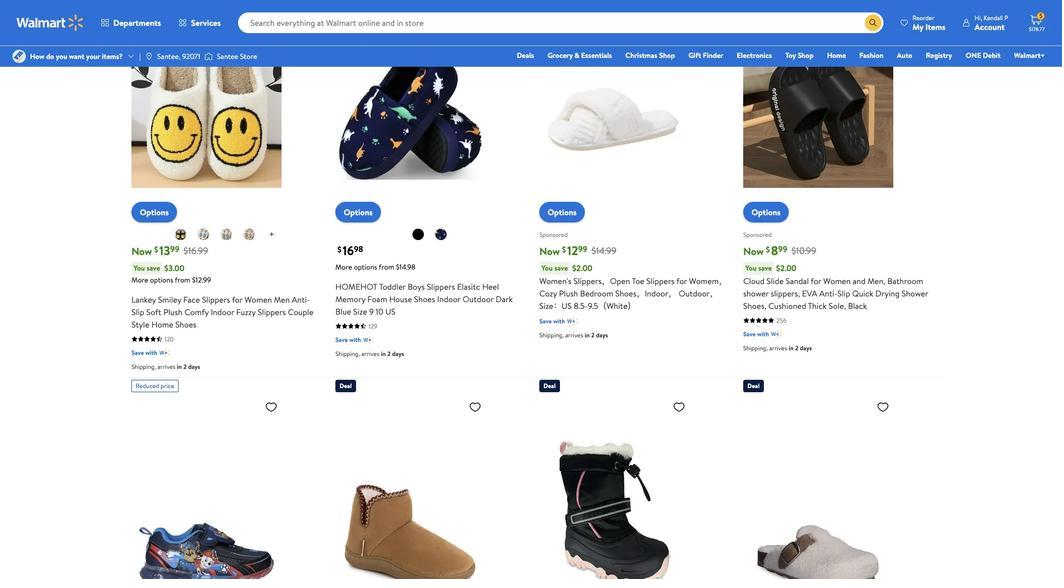 Task type: vqa. For each thing, say whether or not it's contained in the screenshot.
leftmost Most
no



Task type: describe. For each thing, give the bounding box(es) containing it.
$2.00 for slide
[[777, 263, 797, 274]]

add to favorites list, lankey smiley face slippers for women men anti-slip soft plush comfy indoor fuzzy slippers couple style home shoes image
[[265, 15, 278, 28]]

save with down the shoes,
[[744, 330, 770, 339]]

bedroom
[[581, 288, 614, 299]]

options link for $10.99
[[744, 202, 790, 223]]

smiley
[[158, 294, 181, 305]]

0 horizontal spatial walmart plus image
[[159, 348, 170, 358]]

gift
[[689, 50, 702, 61]]

256
[[777, 316, 787, 325]]

options for $10.99
[[752, 206, 781, 218]]

shop for toy shop
[[798, 50, 814, 61]]

8.5-
[[574, 300, 588, 312]]

home inside 'link'
[[828, 50, 847, 61]]

arrives down 8.5-
[[566, 331, 584, 340]]

deal for portland boot company women's buckle clog slippers, sizes 6-11 image
[[748, 382, 760, 390]]

$14.99
[[592, 245, 617, 258]]

options inside you save $3.00 more options from $12.99
[[150, 275, 173, 285]]

size
[[353, 306, 367, 317]]

gift finder link
[[684, 50, 729, 61]]

8
[[772, 242, 779, 259]]

 image for santee, 92071
[[145, 52, 153, 61]]

portland boot company women's buckle clog slippers, sizes 6-11 image
[[744, 397, 894, 580]]

now $ 12 99 $14.99
[[540, 242, 617, 259]]

grocery & essentials link
[[543, 50, 617, 61]]

black image
[[174, 228, 187, 241]]

soft
[[146, 306, 162, 318]]

shipping, down size：us
[[540, 331, 564, 340]]

99 for 8
[[779, 243, 788, 255]]

98
[[354, 243, 363, 255]]

you for cloud
[[746, 263, 757, 273]]

deals link
[[513, 50, 539, 61]]

toe
[[632, 275, 645, 287]]

cushioned
[[769, 300, 807, 312]]

now for 8
[[744, 244, 764, 258]]

cozy
[[540, 288, 557, 299]]

for inside you save $2.00 women's slippers，open toe slippers for womem， cozy plush bedroom shoes，indoor， outdoor， size：us 8.5-9.5（white）
[[677, 275, 688, 287]]

slippers，open
[[574, 275, 631, 287]]

+
[[269, 228, 275, 241]]

walmart plus image for $10.99
[[772, 329, 782, 340]]

registry link
[[922, 50, 958, 61]]

fashion link
[[856, 50, 889, 61]]

slide
[[767, 275, 784, 287]]

92071
[[182, 51, 200, 62]]

shoes inside the lankey smiley face slippers for women men anti- slip soft plush comfy indoor fuzzy slippers couple style home shoes
[[175, 319, 197, 330]]

13
[[159, 242, 170, 259]]

with down size：us
[[554, 317, 566, 326]]

toy shop link
[[781, 50, 819, 61]]

grocery
[[548, 50, 573, 61]]

120
[[165, 335, 174, 344]]

sandal
[[786, 275, 810, 287]]

$ 16 98
[[338, 242, 363, 259]]

auto link
[[893, 50, 918, 61]]

elasitc
[[457, 281, 481, 292]]

with down size
[[350, 335, 361, 344]]

$ for 12
[[562, 244, 567, 255]]

9
[[369, 306, 374, 317]]

save for walmart plus image related to $10.99
[[744, 330, 756, 339]]

store
[[240, 51, 257, 62]]

reorder my items
[[913, 13, 946, 32]]

deal for muk luks women's faux suede slipper booties image
[[340, 382, 352, 390]]

bathroom
[[888, 275, 924, 287]]

shipping, arrives in 2 days down 129
[[336, 349, 404, 358]]

your
[[86, 51, 100, 62]]

deal for "portland boot company toddler & kids snow boots" image
[[544, 382, 556, 390]]

santee store
[[217, 51, 257, 62]]

you save $2.00 women's slippers，open toe slippers for womem， cozy plush bedroom shoes，indoor， outdoor， size：us 8.5-9.5（white）
[[540, 263, 728, 312]]

reduced
[[136, 382, 159, 390]]

christmas shop link
[[621, 50, 680, 61]]

&
[[575, 50, 580, 61]]

black
[[849, 300, 868, 312]]

add to favorites list, portland boot company women's buckle clog slippers, sizes 6-11 image
[[877, 401, 890, 414]]

one debit link
[[962, 50, 1006, 61]]

shipping, down blue
[[336, 349, 360, 358]]

0 vertical spatial from
[[379, 262, 395, 272]]

kendall
[[984, 13, 1004, 22]]

shower
[[744, 288, 769, 299]]

save with down blue
[[336, 335, 361, 344]]

shop for christmas shop
[[660, 50, 676, 61]]

boys
[[408, 281, 425, 292]]

muk luks women's faux suede slipper booties image
[[336, 397, 486, 580]]

reorder
[[913, 13, 935, 22]]

account
[[975, 21, 1006, 32]]

hi,
[[975, 13, 983, 22]]

services button
[[170, 10, 230, 35]]

fashion
[[860, 50, 884, 61]]

green image
[[220, 228, 232, 241]]

portland boot company toddler & kids snow boots image
[[540, 397, 690, 580]]

face
[[183, 294, 200, 305]]

heel
[[483, 281, 499, 292]]

home inside the lankey smiley face slippers for women men anti- slip soft plush comfy indoor fuzzy slippers couple style home shoes
[[151, 319, 173, 330]]

5 $178.77
[[1030, 12, 1046, 33]]

fuzzy
[[236, 306, 256, 318]]

slip inside you save $2.00 cloud slide sandal for women and men, bathroom shower slippers, eva anti-slip quick drying shower shoes, cushioned thick sole, black
[[838, 288, 851, 299]]

plush for bedroom
[[559, 288, 579, 299]]

indoor inside homehot toddler boys slippers elasitc heel memory foam house shoes indoor outdoor dark blue size 9 10 us
[[437, 293, 461, 305]]

blue
[[336, 306, 351, 317]]

walmart+ link
[[1010, 50, 1050, 61]]

10
[[376, 306, 384, 317]]

shoes inside homehot toddler boys slippers elasitc heel memory foam house shoes indoor outdoor dark blue size 9 10 us
[[414, 293, 436, 305]]

sponsored for 8
[[744, 231, 772, 239]]

$10.99
[[792, 245, 817, 258]]

$14.98
[[396, 262, 416, 272]]

foam
[[368, 293, 388, 305]]

departments
[[113, 17, 161, 28]]

lankey smiley face slippers for women men anti- slip soft plush comfy indoor fuzzy slippers couple style home shoes
[[132, 294, 314, 330]]

walmart image
[[17, 15, 84, 31]]

sole,
[[829, 300, 847, 312]]

$ inside $ 16 98
[[338, 244, 342, 255]]

Walmart Site-Wide search field
[[238, 12, 884, 33]]

now for 12
[[540, 244, 560, 258]]

women's slippers，open toe slippers for womem，cozy plush bedroom shoes，indoor， outdoor，size：us 8.5-9.5（white） image
[[540, 11, 690, 214]]

want
[[69, 51, 84, 62]]

add to favorites list, portland boot company toddler & kids snow boots image
[[673, 401, 686, 414]]

blue image for $16.99
[[197, 228, 210, 241]]

arrives down 129
[[362, 349, 380, 358]]

shipping, down the shoes,
[[744, 344, 768, 353]]

1 horizontal spatial walmart plus image
[[568, 316, 578, 327]]

black image
[[412, 228, 425, 241]]

items
[[926, 21, 946, 32]]

options for 16
[[344, 206, 373, 218]]

save for more
[[147, 263, 160, 273]]

shipping, arrives in 2 days down 256
[[744, 344, 813, 353]]

p
[[1005, 13, 1009, 22]]



Task type: locate. For each thing, give the bounding box(es) containing it.
1 horizontal spatial for
[[677, 275, 688, 287]]

arrives up price
[[158, 362, 175, 371]]

plush down smiley
[[164, 306, 183, 318]]

home left fashion link
[[828, 50, 847, 61]]

for
[[677, 275, 688, 287], [811, 275, 822, 287], [232, 294, 243, 305]]

0 vertical spatial more
[[336, 262, 352, 272]]

1 options from the left
[[140, 206, 169, 218]]

walmart plus image
[[772, 329, 782, 340], [364, 335, 374, 345]]

now for 13
[[132, 244, 152, 258]]

shipping, arrives in 2 days down 8.5-
[[540, 331, 609, 340]]

1 horizontal spatial plush
[[559, 288, 579, 299]]

1 horizontal spatial walmart plus image
[[772, 329, 782, 340]]

2 horizontal spatial deal
[[748, 382, 760, 390]]

us
[[386, 306, 396, 317]]

anti- up sole,
[[820, 288, 838, 299]]

1 vertical spatial plush
[[164, 306, 183, 318]]

drying
[[876, 288, 900, 299]]

$2.00 inside you save $2.00 women's slippers，open toe slippers for womem， cozy plush bedroom shoes，indoor， outdoor， size：us 8.5-9.5（white）
[[573, 263, 593, 274]]

1 vertical spatial slip
[[132, 306, 144, 318]]

save inside you save $2.00 women's slippers，open toe slippers for womem， cozy plush bedroom shoes，indoor， outdoor， size：us 8.5-9.5（white）
[[555, 263, 568, 273]]

plush inside you save $2.00 women's slippers，open toe slippers for womem， cozy plush bedroom shoes，indoor， outdoor， size：us 8.5-9.5（white）
[[559, 288, 579, 299]]

indoor left 'fuzzy'
[[211, 306, 234, 318]]

1 horizontal spatial 99
[[579, 243, 588, 255]]

one debit
[[966, 50, 1001, 61]]

cloud slide sandal for women and men, bathroom shower slippers, eva anti-slip quick drying shower shoes, cushioned thick sole, black image
[[744, 11, 894, 214]]

reduced price
[[136, 382, 174, 390]]

debit
[[984, 50, 1001, 61]]

2 horizontal spatial you
[[746, 263, 757, 273]]

you
[[56, 51, 67, 62]]

options link up black image
[[132, 202, 177, 223]]

shoes down boys
[[414, 293, 436, 305]]

2 sponsored from the left
[[744, 231, 772, 239]]

blue image right black icon
[[435, 228, 448, 241]]

0 vertical spatial indoor
[[437, 293, 461, 305]]

0 horizontal spatial you
[[134, 263, 145, 273]]

comfy
[[185, 306, 209, 318]]

hi, kendall p account
[[975, 13, 1009, 32]]

shop inside toy shop link
[[798, 50, 814, 61]]

with down style
[[146, 348, 157, 357]]

3 now from the left
[[744, 244, 764, 258]]

you
[[134, 263, 145, 273], [542, 263, 553, 273], [746, 263, 757, 273]]

save for walmart plus image for 16
[[336, 335, 348, 344]]

women left and
[[824, 275, 851, 287]]

1 now from the left
[[132, 244, 152, 258]]

 image right |
[[145, 52, 153, 61]]

save down 13
[[147, 263, 160, 273]]

0 horizontal spatial slip
[[132, 306, 144, 318]]

electronics
[[737, 50, 773, 61]]

home
[[828, 50, 847, 61], [151, 319, 173, 330]]

1 vertical spatial from
[[175, 275, 190, 285]]

indoor
[[437, 293, 461, 305], [211, 306, 234, 318]]

sponsored up 12
[[540, 231, 568, 239]]

save up "slide" at the right top of page
[[759, 263, 773, 273]]

save for women's
[[555, 263, 568, 273]]

slippers up shoes，indoor，
[[647, 275, 675, 287]]

anti- inside you save $2.00 cloud slide sandal for women and men, bathroom shower slippers, eva anti-slip quick drying shower shoes, cushioned thick sole, black
[[820, 288, 838, 299]]

2 shop from the left
[[798, 50, 814, 61]]

options link for $14.99
[[540, 202, 585, 223]]

dark
[[496, 293, 513, 305]]

1 horizontal spatial save
[[555, 263, 568, 273]]

$ left the 16
[[338, 244, 342, 255]]

style
[[132, 319, 149, 330]]

0 horizontal spatial now
[[132, 244, 152, 258]]

in
[[585, 331, 590, 340], [789, 344, 794, 353], [381, 349, 386, 358], [177, 362, 182, 371]]

you inside you save $3.00 more options from $12.99
[[134, 263, 145, 273]]

2 horizontal spatial 99
[[779, 243, 788, 255]]

cloud
[[744, 275, 765, 287]]

0 horizontal spatial indoor
[[211, 306, 234, 318]]

99 for 13
[[170, 243, 179, 255]]

16
[[343, 242, 354, 259]]

shoes,
[[744, 300, 767, 312]]

more up lankey
[[132, 275, 148, 285]]

house
[[389, 293, 412, 305]]

|
[[139, 51, 141, 62]]

plush for comfy
[[164, 306, 183, 318]]

$2.00 up sandal
[[777, 263, 797, 274]]

blue image up $16.99
[[197, 228, 210, 241]]

options for $14.99
[[548, 206, 577, 218]]

1 vertical spatial indoor
[[211, 306, 234, 318]]

options up the 98
[[344, 206, 373, 218]]

2 horizontal spatial for
[[811, 275, 822, 287]]

$16.99
[[184, 245, 208, 258]]

you up lankey
[[134, 263, 145, 273]]

$12.99
[[192, 275, 211, 285]]

you for more
[[134, 263, 145, 273]]

$ left 12
[[562, 244, 567, 255]]

from
[[379, 262, 395, 272], [175, 275, 190, 285]]

light yellow image
[[243, 228, 255, 241]]

0 horizontal spatial blue image
[[197, 228, 210, 241]]

you inside you save $2.00 women's slippers，open toe slippers for womem， cozy plush bedroom shoes，indoor， outdoor， size：us 8.5-9.5（white）
[[542, 263, 553, 273]]

1 vertical spatial shoes
[[175, 319, 197, 330]]

0 horizontal spatial options
[[150, 275, 173, 285]]

you inside you save $2.00 cloud slide sandal for women and men, bathroom shower slippers, eva anti-slip quick drying shower shoes, cushioned thick sole, black
[[746, 263, 757, 273]]

arrives
[[566, 331, 584, 340], [770, 344, 788, 353], [362, 349, 380, 358], [158, 362, 175, 371]]

$ left 8
[[767, 244, 771, 255]]

0 horizontal spatial 99
[[170, 243, 179, 255]]

anti-
[[820, 288, 838, 299], [292, 294, 310, 305]]

options down the 98
[[354, 262, 377, 272]]

1 you from the left
[[134, 263, 145, 273]]

0 vertical spatial shoes
[[414, 293, 436, 305]]

3 options from the left
[[548, 206, 577, 218]]

walmart plus image down 120
[[159, 348, 170, 358]]

slippers,
[[771, 288, 801, 299]]

you up women's
[[542, 263, 553, 273]]

99 inside "now $ 8 99 $10.99"
[[779, 243, 788, 255]]

1 vertical spatial women
[[245, 294, 272, 305]]

0 horizontal spatial save
[[147, 263, 160, 273]]

1 horizontal spatial deal
[[544, 382, 556, 390]]

options down $3.00
[[150, 275, 173, 285]]

2 $ from the left
[[338, 244, 342, 255]]

save inside you save $3.00 more options from $12.99
[[147, 263, 160, 273]]

0 horizontal spatial for
[[232, 294, 243, 305]]

1 save from the left
[[147, 263, 160, 273]]

now $ 13 99 $16.99
[[132, 242, 208, 259]]

3 $ from the left
[[562, 244, 567, 255]]

slippers down men
[[258, 306, 286, 318]]

blue image
[[197, 228, 210, 241], [435, 228, 448, 241]]

1 horizontal spatial shoes
[[414, 293, 436, 305]]

0 horizontal spatial walmart plus image
[[364, 335, 374, 345]]

$ inside now $ 13 99 $16.99
[[154, 244, 158, 255]]

indoor inside the lankey smiley face slippers for women men anti- slip soft plush comfy indoor fuzzy slippers couple style home shoes
[[211, 306, 234, 318]]

1 horizontal spatial  image
[[145, 52, 153, 61]]

slippers inside homehot toddler boys slippers elasitc heel memory foam house shoes indoor outdoor dark blue size 9 10 us
[[427, 281, 455, 292]]

1 sponsored from the left
[[540, 231, 568, 239]]

$2.00 inside you save $2.00 cloud slide sandal for women and men, bathroom shower slippers, eva anti-slip quick drying shower shoes, cushioned thick sole, black
[[777, 263, 797, 274]]

2 now from the left
[[540, 244, 560, 258]]

now left 8
[[744, 244, 764, 258]]

2 99 from the left
[[579, 243, 588, 255]]

options link up 8
[[744, 202, 790, 223]]

save for cloud
[[759, 263, 773, 273]]

do
[[46, 51, 54, 62]]

Search search field
[[238, 12, 884, 33]]

slip inside the lankey smiley face slippers for women men anti- slip soft plush comfy indoor fuzzy slippers couple style home shoes
[[132, 306, 144, 318]]

1 horizontal spatial $2.00
[[777, 263, 797, 274]]

0 horizontal spatial shop
[[660, 50, 676, 61]]

more inside you save $3.00 more options from $12.99
[[132, 275, 148, 285]]

quick
[[853, 288, 874, 299]]

99 inside now $ 13 99 $16.99
[[170, 243, 179, 255]]

paw patrol toddler boy light up slip on sneakers, sizes 6-12 image
[[132, 397, 282, 580]]

walmart plus image down 8.5-
[[568, 316, 578, 327]]

how
[[30, 51, 44, 62]]

$2.00 down the now $ 12 99 $14.99
[[573, 263, 593, 274]]

0 horizontal spatial deal
[[340, 382, 352, 390]]

you save $2.00 cloud slide sandal for women and men, bathroom shower slippers, eva anti-slip quick drying shower shoes, cushioned thick sole, black
[[744, 263, 929, 312]]

for inside you save $2.00 cloud slide sandal for women and men, bathroom shower slippers, eva anti-slip quick drying shower shoes, cushioned thick sole, black
[[811, 275, 822, 287]]

4 $ from the left
[[767, 244, 771, 255]]

home link
[[823, 50, 851, 61]]

with down the shoes,
[[758, 330, 770, 339]]

homehot toddler boys slippers elasitc heel memory foam house shoes indoor outdoor dark blue size 9 10 us
[[336, 281, 513, 317]]

0 horizontal spatial plush
[[164, 306, 183, 318]]

$ inside the now $ 12 99 $14.99
[[562, 244, 567, 255]]

slip up style
[[132, 306, 144, 318]]

1 $ from the left
[[154, 244, 158, 255]]

home down soft at the left bottom of page
[[151, 319, 173, 330]]

$3.00
[[164, 263, 185, 274]]

0 vertical spatial women
[[824, 275, 851, 287]]

2 horizontal spatial save
[[759, 263, 773, 273]]

add to favorites list, paw patrol toddler boy light up slip on sneakers, sizes 6-12 image
[[265, 401, 278, 414]]

santee, 92071
[[157, 51, 200, 62]]

slip
[[838, 288, 851, 299], [132, 306, 144, 318]]

save with down style
[[132, 348, 157, 357]]

3 save from the left
[[759, 263, 773, 273]]

options link up the 98
[[336, 202, 381, 223]]

1 horizontal spatial shop
[[798, 50, 814, 61]]

anti- inside the lankey smiley face slippers for women men anti- slip soft plush comfy indoor fuzzy slippers couple style home shoes
[[292, 294, 310, 305]]

$ for 13
[[154, 244, 158, 255]]

shoes
[[414, 293, 436, 305], [175, 319, 197, 330]]

$ inside "now $ 8 99 $10.99"
[[767, 244, 771, 255]]

1 horizontal spatial women
[[824, 275, 851, 287]]

+ button
[[261, 227, 283, 243]]

99 left the $10.99
[[779, 243, 788, 255]]

3 options link from the left
[[540, 202, 585, 223]]

deals
[[517, 50, 534, 61]]

0 horizontal spatial sponsored
[[540, 231, 568, 239]]

4 options link from the left
[[744, 202, 790, 223]]

shoes down comfy
[[175, 319, 197, 330]]

save down size：us
[[540, 317, 552, 326]]

you save $3.00 more options from $12.99
[[132, 263, 211, 285]]

2 blue image from the left
[[435, 228, 448, 241]]

1 vertical spatial walmart plus image
[[159, 348, 170, 358]]

grocery & essentials
[[548, 50, 612, 61]]

1 horizontal spatial blue image
[[435, 228, 448, 241]]

with
[[554, 317, 566, 326], [758, 330, 770, 339], [350, 335, 361, 344], [146, 348, 157, 357]]

2 options from the left
[[344, 206, 373, 218]]

shop right toy
[[798, 50, 814, 61]]

walmart plus image down 256
[[772, 329, 782, 340]]

now $ 8 99 $10.99
[[744, 242, 817, 259]]

99 for 12
[[579, 243, 588, 255]]

sponsored for 12
[[540, 231, 568, 239]]

99 down black image
[[170, 243, 179, 255]]

12
[[568, 242, 579, 259]]

walmart plus image down 129
[[364, 335, 374, 345]]

homehot
[[336, 281, 378, 292]]

1 horizontal spatial more
[[336, 262, 352, 272]]

for up eva
[[811, 275, 822, 287]]

$ for 8
[[767, 244, 771, 255]]

0 vertical spatial plush
[[559, 288, 579, 299]]

now inside the now $ 12 99 $14.99
[[540, 244, 560, 258]]

arrives down 256
[[770, 344, 788, 353]]

shoes，indoor，
[[616, 288, 677, 299]]

0 horizontal spatial from
[[175, 275, 190, 285]]

1 horizontal spatial indoor
[[437, 293, 461, 305]]

men,
[[868, 275, 886, 287]]

1 99 from the left
[[170, 243, 179, 255]]

blue image for 16
[[435, 228, 448, 241]]

1 $2.00 from the left
[[573, 263, 593, 274]]

christmas
[[626, 50, 658, 61]]

shipping, up reduced
[[132, 362, 156, 371]]

2 $2.00 from the left
[[777, 263, 797, 274]]

women's
[[540, 275, 572, 287]]

toy
[[786, 50, 797, 61]]

 image
[[12, 50, 26, 63], [145, 52, 153, 61]]

0 vertical spatial slip
[[838, 288, 851, 299]]

finder
[[703, 50, 724, 61]]

departments button
[[92, 10, 170, 35]]

for up outdoor，
[[677, 275, 688, 287]]

from down $3.00
[[175, 275, 190, 285]]

options up 12
[[548, 206, 577, 218]]

women inside you save $2.00 cloud slide sandal for women and men, bathroom shower slippers, eva anti-slip quick drying shower shoes, cushioned thick sole, black
[[824, 275, 851, 287]]

shower
[[902, 288, 929, 299]]

anti- up couple
[[292, 294, 310, 305]]

 image for how do you want your items?
[[12, 50, 26, 63]]

women
[[824, 275, 851, 287], [245, 294, 272, 305]]

1 horizontal spatial sponsored
[[744, 231, 772, 239]]

christmas shop
[[626, 50, 676, 61]]

slippers right boys
[[427, 281, 455, 292]]

thick
[[809, 300, 827, 312]]

price
[[161, 382, 174, 390]]

now left 12
[[540, 244, 560, 258]]

options up 13
[[140, 206, 169, 218]]

options link for 16
[[336, 202, 381, 223]]

for up 'fuzzy'
[[232, 294, 243, 305]]

plush inside the lankey smiley face slippers for women men anti- slip soft plush comfy indoor fuzzy slippers couple style home shoes
[[164, 306, 183, 318]]

now inside "now $ 8 99 $10.99"
[[744, 244, 764, 258]]

indoor down elasitc
[[437, 293, 461, 305]]

options link for $16.99
[[132, 202, 177, 223]]

save with down size：us
[[540, 317, 566, 326]]

plush
[[559, 288, 579, 299], [164, 306, 183, 318]]

women inside the lankey smiley face slippers for women men anti- slip soft plush comfy indoor fuzzy slippers couple style home shoes
[[245, 294, 272, 305]]

$178.77
[[1030, 25, 1046, 33]]

3 deal from the left
[[748, 382, 760, 390]]

essentials
[[582, 50, 612, 61]]

walmart plus image for 16
[[364, 335, 374, 345]]

$2.00 for slippers，open
[[573, 263, 593, 274]]

4 options from the left
[[752, 206, 781, 218]]

0 vertical spatial walmart plus image
[[568, 316, 578, 327]]

toddler
[[379, 281, 406, 292]]

$ left 13
[[154, 244, 158, 255]]

you for women's
[[542, 263, 553, 273]]

3 you from the left
[[746, 263, 757, 273]]

save down blue
[[336, 335, 348, 344]]

0 vertical spatial options
[[354, 262, 377, 272]]

1 shop from the left
[[660, 50, 676, 61]]

couple
[[288, 306, 314, 318]]

1 vertical spatial options
[[150, 275, 173, 285]]

save for the left walmart plus icon
[[132, 348, 144, 357]]

2 you from the left
[[542, 263, 553, 273]]

 image
[[205, 51, 213, 62]]

slip up sole,
[[838, 288, 851, 299]]

for inside the lankey smiley face slippers for women men anti- slip soft plush comfy indoor fuzzy slippers couple style home shoes
[[232, 294, 243, 305]]

my
[[913, 21, 924, 32]]

outdoor，
[[679, 288, 719, 299]]

now inside now $ 13 99 $16.99
[[132, 244, 152, 258]]

eva
[[803, 288, 818, 299]]

lankey smiley face slippers for women men anti-slip soft plush comfy indoor fuzzy slippers couple style home shoes image
[[132, 11, 282, 214]]

more down the 16
[[336, 262, 352, 272]]

0 horizontal spatial anti-
[[292, 294, 310, 305]]

save inside you save $2.00 cloud slide sandal for women and men, bathroom shower slippers, eva anti-slip quick drying shower shoes, cushioned thick sole, black
[[759, 263, 773, 273]]

0 horizontal spatial women
[[245, 294, 272, 305]]

womem，
[[690, 275, 728, 287]]

0 horizontal spatial shoes
[[175, 319, 197, 330]]

options link
[[132, 202, 177, 223], [336, 202, 381, 223], [540, 202, 585, 223], [744, 202, 790, 223]]

99 inside the now $ 12 99 $14.99
[[579, 243, 588, 255]]

shop inside christmas shop link
[[660, 50, 676, 61]]

save down the shoes,
[[744, 330, 756, 339]]

services
[[191, 17, 221, 28]]

add to favorites list, muk luks women's faux suede slipper booties image
[[469, 401, 482, 414]]

plush up 8.5-
[[559, 288, 579, 299]]

shipping, arrives in 2 days up price
[[132, 362, 200, 371]]

santee
[[217, 51, 239, 62]]

0 horizontal spatial $2.00
[[573, 263, 593, 274]]

search icon image
[[870, 19, 878, 27]]

from inside you save $3.00 more options from $12.99
[[175, 275, 190, 285]]

3 99 from the left
[[779, 243, 788, 255]]

homehot toddler boys slippers elasitc heel memory foam house shoes indoor outdoor dark blue size 9 10 us image
[[336, 11, 486, 214]]

0 horizontal spatial  image
[[12, 50, 26, 63]]

electronics link
[[733, 50, 777, 61]]

save down style
[[132, 348, 144, 357]]

1 horizontal spatial options
[[354, 262, 377, 272]]

1 blue image from the left
[[197, 228, 210, 241]]

sponsored up 8
[[744, 231, 772, 239]]

0 horizontal spatial home
[[151, 319, 173, 330]]

now left 13
[[132, 244, 152, 258]]

2
[[592, 331, 595, 340], [796, 344, 799, 353], [388, 349, 391, 358], [183, 362, 187, 371]]

women up 'fuzzy'
[[245, 294, 272, 305]]

0 vertical spatial home
[[828, 50, 847, 61]]

9.5（white）
[[588, 300, 636, 312]]

save up women's
[[555, 263, 568, 273]]

$
[[154, 244, 158, 255], [338, 244, 342, 255], [562, 244, 567, 255], [767, 244, 771, 255]]

options
[[354, 262, 377, 272], [150, 275, 173, 285]]

1 horizontal spatial from
[[379, 262, 395, 272]]

1 horizontal spatial now
[[540, 244, 560, 258]]

99 left '$14.99'
[[579, 243, 588, 255]]

save for rightmost walmart plus icon
[[540, 317, 552, 326]]

1 horizontal spatial home
[[828, 50, 847, 61]]

1 vertical spatial home
[[151, 319, 173, 330]]

2 horizontal spatial now
[[744, 244, 764, 258]]

2 deal from the left
[[544, 382, 556, 390]]

shop right christmas
[[660, 50, 676, 61]]

save
[[147, 263, 160, 273], [555, 263, 568, 273], [759, 263, 773, 273]]

1 horizontal spatial you
[[542, 263, 553, 273]]

add to favorites list, cloud slide sandal for women and men, bathroom shower slippers, eva anti-slip quick drying shower shoes, cushioned thick sole, black image
[[877, 15, 890, 28]]

 image left the how at the left top of page
[[12, 50, 26, 63]]

1 horizontal spatial anti-
[[820, 288, 838, 299]]

slippers up comfy
[[202, 294, 230, 305]]

1 vertical spatial more
[[132, 275, 148, 285]]

options up 8
[[752, 206, 781, 218]]

options for $16.99
[[140, 206, 169, 218]]

you up the cloud
[[746, 263, 757, 273]]

slippers inside you save $2.00 women's slippers，open toe slippers for womem， cozy plush bedroom shoes，indoor， outdoor， size：us 8.5-9.5（white）
[[647, 275, 675, 287]]

walmart plus image
[[568, 316, 578, 327], [159, 348, 170, 358]]

1 deal from the left
[[340, 382, 352, 390]]

from left $14.98
[[379, 262, 395, 272]]

2 save from the left
[[555, 263, 568, 273]]

0 horizontal spatial more
[[132, 275, 148, 285]]

outdoor
[[463, 293, 494, 305]]

1 horizontal spatial slip
[[838, 288, 851, 299]]

2 options link from the left
[[336, 202, 381, 223]]

1 options link from the left
[[132, 202, 177, 223]]

auto
[[898, 50, 913, 61]]

options link up 12
[[540, 202, 585, 223]]



